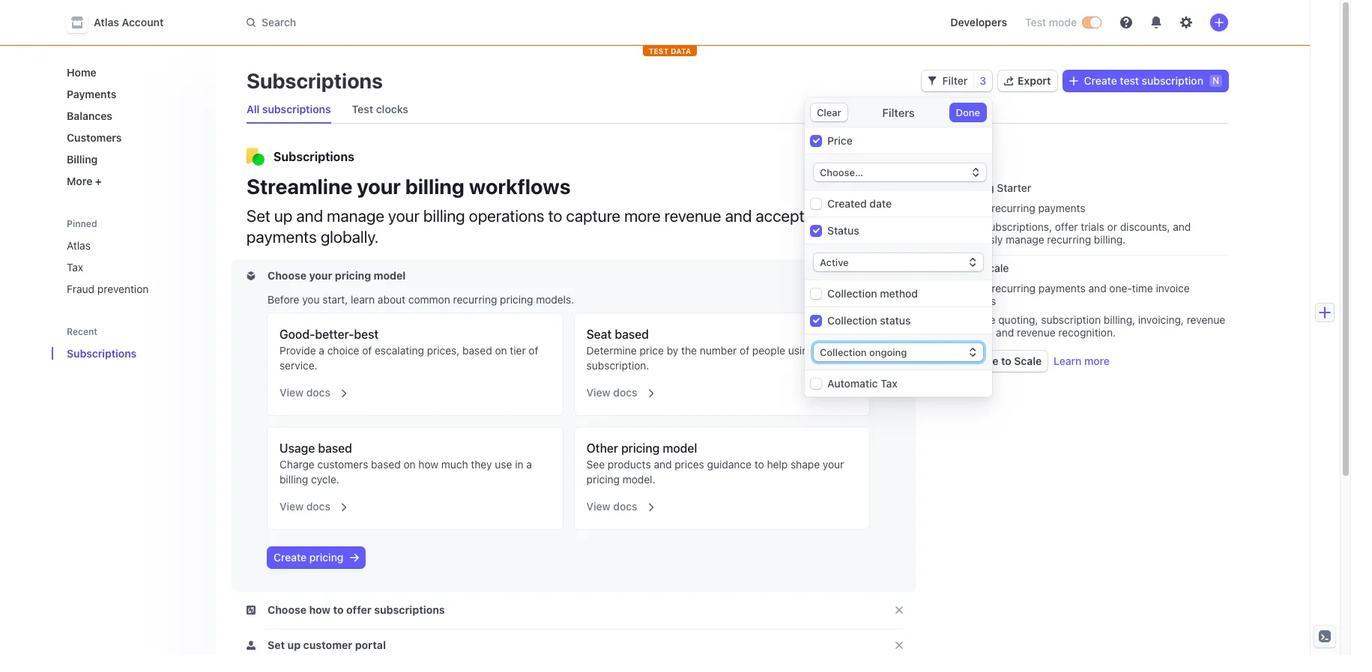 Task type: vqa. For each thing, say whether or not it's contained in the screenshot.
the topmost manage
yes



Task type: locate. For each thing, give the bounding box(es) containing it.
0 horizontal spatial of
[[362, 344, 372, 357]]

pricing up choose how to offer subscriptions dropdown button
[[309, 551, 344, 564]]

more
[[67, 175, 92, 187]]

1 vertical spatial manage
[[1006, 233, 1045, 246]]

usage
[[280, 442, 315, 455]]

payments up trials
[[1039, 202, 1086, 214]]

view docs down subscription.
[[587, 386, 638, 399]]

payments inside the 0.5% on recurring payments create subscriptions, offer trials or discounts, and effortlessly manage recurring billing.
[[1039, 202, 1086, 214]]

on right 0.8%
[[977, 282, 989, 295]]

of right tier
[[529, 344, 539, 357]]

1 horizontal spatial subscription
[[1142, 74, 1204, 87]]

billing up more +
[[67, 153, 98, 166]]

0 vertical spatial set
[[247, 206, 271, 226]]

based up price
[[615, 328, 649, 341]]

recurring up quoting,
[[992, 282, 1036, 295]]

and up upgrade to scale
[[996, 326, 1014, 339]]

on inside usage based charge customers based on how much they use in a billing cycle.
[[404, 458, 416, 471]]

recurring down choose…
[[809, 206, 873, 226]]

0 vertical spatial manage
[[327, 206, 384, 226]]

0 vertical spatial subscriptions
[[262, 103, 331, 115]]

your inside dropdown button
[[309, 269, 332, 282]]

subscription.
[[587, 359, 650, 372]]

of down best
[[362, 344, 372, 357]]

subscriptions inside dropdown button
[[374, 603, 445, 616]]

subscriptions down the recent
[[67, 347, 137, 360]]

view docs button for good-
[[271, 376, 349, 403]]

collection up collection status
[[828, 287, 878, 300]]

view docs down model.
[[587, 500, 638, 513]]

1 vertical spatial how
[[309, 603, 331, 616]]

subscription right the test
[[1142, 74, 1204, 87]]

1 vertical spatial tax
[[881, 377, 898, 390]]

based
[[615, 328, 649, 341], [463, 344, 492, 357], [318, 442, 352, 455], [371, 458, 401, 471]]

test left mode
[[1025, 16, 1047, 28]]

view docs for seat
[[587, 386, 638, 399]]

common
[[408, 293, 450, 306]]

0 vertical spatial scale
[[982, 262, 1009, 274]]

1 vertical spatial choose
[[268, 603, 307, 616]]

view down subscription.
[[587, 386, 611, 399]]

subscriptions up streamline
[[274, 150, 354, 163]]

0 horizontal spatial revenue
[[665, 206, 722, 226]]

Search text field
[[238, 9, 660, 36]]

more right capture
[[624, 206, 661, 226]]

view down the "see"
[[587, 500, 611, 513]]

more
[[624, 206, 661, 226], [1085, 355, 1110, 367]]

choose inside dropdown button
[[268, 603, 307, 616]]

view for usage based
[[280, 500, 304, 513]]

choose up set up customer portal dropdown button at the left bottom of page
[[268, 603, 307, 616]]

1 vertical spatial subscription
[[1041, 313, 1101, 326]]

and right discounts,
[[1173, 220, 1191, 233]]

on left much
[[404, 458, 416, 471]]

billing inside core navigation links element
[[67, 153, 98, 166]]

0 vertical spatial collection
[[828, 287, 878, 300]]

svg image for choose your pricing model
[[247, 271, 256, 280]]

choose
[[268, 269, 307, 282], [268, 603, 307, 616]]

docs down service.
[[306, 386, 330, 399]]

before you start, learn about common recurring pricing models.
[[268, 293, 574, 306]]

0 vertical spatial billing
[[67, 153, 98, 166]]

svg image for create pricing
[[350, 553, 359, 562]]

2 vertical spatial create
[[274, 551, 307, 564]]

export
[[1018, 74, 1051, 87]]

docs down subscription.
[[613, 386, 638, 399]]

0 vertical spatial offer
[[1055, 220, 1078, 233]]

svg image
[[928, 77, 937, 86], [1069, 77, 1078, 86], [247, 271, 256, 280], [350, 553, 359, 562], [247, 606, 256, 615]]

2 horizontal spatial a
[[817, 344, 823, 357]]

1 horizontal spatial manage
[[1006, 233, 1045, 246]]

subscriptions up all subscriptions
[[247, 68, 383, 93]]

svg image inside choose how to offer subscriptions dropdown button
[[247, 606, 256, 615]]

+
[[95, 175, 102, 187]]

how left much
[[419, 458, 439, 471]]

0 horizontal spatial a
[[319, 344, 325, 357]]

manage right effortlessly at the top of page
[[1006, 233, 1045, 246]]

upgrade to scale
[[955, 355, 1042, 367]]

1 vertical spatial up
[[288, 639, 301, 651]]

subscriptions up portal
[[374, 603, 445, 616]]

all subscriptions
[[247, 103, 331, 115]]

revenue inside streamline your billing workflows set up and manage your billing operations to capture more revenue and accept recurring payments globally.
[[665, 206, 722, 226]]

2 vertical spatial billing
[[280, 473, 308, 486]]

0 vertical spatial atlas
[[94, 16, 119, 28]]

atlas for atlas account
[[94, 16, 119, 28]]

how
[[419, 458, 439, 471], [309, 603, 331, 616]]

view docs button for other
[[578, 490, 656, 517]]

of
[[362, 344, 372, 357], [529, 344, 539, 357], [740, 344, 750, 357]]

time
[[1132, 282, 1153, 295]]

tier
[[510, 344, 526, 357]]

2 vertical spatial billing
[[949, 262, 979, 274]]

atlas left account
[[94, 16, 119, 28]]

how inside usage based charge customers based on how much they use in a billing cycle.
[[419, 458, 439, 471]]

1 vertical spatial collection
[[828, 314, 878, 327]]

svg image
[[247, 641, 256, 650]]

view docs button down subscription.
[[578, 376, 656, 403]]

create
[[1084, 74, 1117, 87], [949, 220, 981, 233], [274, 551, 307, 564]]

trials
[[1081, 220, 1105, 233]]

discounts,
[[1120, 220, 1171, 233]]

automatic tax
[[828, 377, 898, 390]]

1 horizontal spatial subscriptions
[[374, 603, 445, 616]]

Search search field
[[238, 9, 660, 36]]

0 horizontal spatial model
[[374, 269, 406, 282]]

to left "help"
[[755, 458, 764, 471]]

collection status
[[828, 314, 911, 327]]

model
[[374, 269, 406, 282], [663, 442, 697, 455]]

model inside other pricing model see products and prices guidance to help shape your pricing model.
[[663, 442, 697, 455]]

pricing down the "see"
[[587, 473, 620, 486]]

docs for best
[[306, 386, 330, 399]]

set up customer portal button
[[247, 638, 389, 653]]

0 vertical spatial subscription
[[1142, 74, 1204, 87]]

good-better-best provide a choice of escalating prices, based on tier of service.
[[280, 328, 539, 372]]

a inside usage based charge customers based on how much they use in a billing cycle.
[[526, 458, 532, 471]]

up left customer
[[288, 639, 301, 651]]

created
[[828, 197, 867, 210]]

1 horizontal spatial create
[[949, 220, 981, 233]]

to inside dropdown button
[[333, 603, 344, 616]]

a down better- on the left of page
[[319, 344, 325, 357]]

and
[[296, 206, 323, 226], [725, 206, 752, 226], [1173, 220, 1191, 233], [1089, 282, 1107, 295], [996, 326, 1014, 339], [654, 458, 672, 471]]

billing for billing starter
[[964, 181, 994, 194]]

2 collection from the top
[[828, 314, 878, 327]]

choose inside dropdown button
[[268, 269, 307, 282]]

1 horizontal spatial test
[[1025, 16, 1047, 28]]

all
[[247, 103, 260, 115]]

choose for choose your pricing model
[[268, 269, 307, 282]]

more inside streamline your billing workflows set up and manage your billing operations to capture more revenue and accept recurring payments globally.
[[624, 206, 661, 226]]

pricing up learn
[[335, 269, 371, 282]]

set right svg image on the left bottom of the page
[[268, 639, 285, 651]]

workflows
[[469, 174, 571, 199]]

1 vertical spatial atlas
[[67, 239, 91, 252]]

payments down streamline
[[247, 227, 317, 247]]

offer left trials
[[1055, 220, 1078, 233]]

0 horizontal spatial tax
[[67, 261, 83, 274]]

test left the clocks
[[352, 103, 373, 115]]

1 horizontal spatial tax
[[881, 377, 898, 390]]

1 vertical spatial subscriptions
[[374, 603, 445, 616]]

done button
[[950, 103, 986, 121]]

and inside other pricing model see products and prices guidance to help shape your pricing model.
[[654, 458, 672, 471]]

view docs button down model.
[[578, 490, 656, 517]]

0 vertical spatial model
[[374, 269, 406, 282]]

1 collection from the top
[[828, 287, 878, 300]]

view docs down cycle.
[[280, 500, 330, 513]]

up inside streamline your billing workflows set up and manage your billing operations to capture more revenue and accept recurring payments globally.
[[274, 206, 293, 226]]

0 horizontal spatial subscriptions
[[262, 103, 331, 115]]

customers
[[317, 458, 368, 471]]

billing inside billing scale 0.8% on recurring payments and one-time invoice payments automate quoting, subscription billing, invoicing, revenue recovery, and revenue recognition.
[[949, 262, 979, 274]]

how inside choose how to offer subscriptions dropdown button
[[309, 603, 331, 616]]

1 horizontal spatial offer
[[1055, 220, 1078, 233]]

1 horizontal spatial scale
[[1014, 355, 1042, 367]]

1 vertical spatial more
[[1085, 355, 1110, 367]]

0 vertical spatial up
[[274, 206, 293, 226]]

view down charge
[[280, 500, 304, 513]]

collection
[[828, 287, 878, 300], [828, 314, 878, 327]]

0 horizontal spatial how
[[309, 603, 331, 616]]

of left people
[[740, 344, 750, 357]]

test for test clocks
[[352, 103, 373, 115]]

0 horizontal spatial manage
[[327, 206, 384, 226]]

filter
[[943, 74, 968, 87]]

set down streamline
[[247, 206, 271, 226]]

how up set up customer portal dropdown button at the left bottom of page
[[309, 603, 331, 616]]

up inside dropdown button
[[288, 639, 301, 651]]

you
[[302, 293, 320, 306]]

to right upgrade
[[1002, 355, 1012, 367]]

view docs button down cycle.
[[271, 490, 349, 517]]

test
[[1120, 74, 1139, 87]]

2 of from the left
[[529, 344, 539, 357]]

svg image inside create pricing link
[[350, 553, 359, 562]]

atlas account
[[94, 16, 164, 28]]

set up customer portal
[[268, 639, 386, 651]]

model up about
[[374, 269, 406, 282]]

create for create test subscription
[[1084, 74, 1117, 87]]

or
[[1108, 220, 1118, 233]]

learn more link
[[1054, 354, 1110, 369]]

atlas down pinned
[[67, 239, 91, 252]]

0 horizontal spatial create
[[274, 551, 307, 564]]

1 horizontal spatial a
[[526, 458, 532, 471]]

a right in
[[526, 458, 532, 471]]

docs down cycle.
[[306, 500, 330, 513]]

0 horizontal spatial atlas
[[67, 239, 91, 252]]

scale
[[982, 262, 1009, 274], [1014, 355, 1042, 367]]

learn
[[1054, 355, 1082, 367]]

to left capture
[[548, 206, 563, 226]]

0 horizontal spatial offer
[[346, 603, 372, 616]]

0 horizontal spatial more
[[624, 206, 661, 226]]

pricing inside create pricing link
[[309, 551, 344, 564]]

1 horizontal spatial how
[[419, 458, 439, 471]]

2 vertical spatial subscriptions
[[67, 347, 137, 360]]

0 vertical spatial more
[[624, 206, 661, 226]]

scale down effortlessly at the top of page
[[982, 262, 1009, 274]]

clear button
[[811, 103, 848, 121]]

1 vertical spatial test
[[352, 103, 373, 115]]

learn
[[351, 293, 375, 306]]

atlas inside button
[[94, 16, 119, 28]]

based inside good-better-best provide a choice of escalating prices, based on tier of service.
[[463, 344, 492, 357]]

svg image inside choose your pricing model dropdown button
[[247, 271, 256, 280]]

recurring right common
[[453, 293, 497, 306]]

2 horizontal spatial of
[[740, 344, 750, 357]]

0 horizontal spatial scale
[[982, 262, 1009, 274]]

1 horizontal spatial atlas
[[94, 16, 119, 28]]

tab list
[[241, 96, 1229, 124]]

a right 'using'
[[817, 344, 823, 357]]

up down streamline
[[274, 206, 293, 226]]

0 horizontal spatial subscription
[[1041, 313, 1101, 326]]

payments link
[[61, 82, 205, 106]]

1 vertical spatial model
[[663, 442, 697, 455]]

0 vertical spatial create
[[1084, 74, 1117, 87]]

offer inside the 0.5% on recurring payments create subscriptions, offer trials or discounts, and effortlessly manage recurring billing.
[[1055, 220, 1078, 233]]

1 horizontal spatial of
[[529, 344, 539, 357]]

2 horizontal spatial create
[[1084, 74, 1117, 87]]

before
[[268, 293, 299, 306]]

upgrade to scale button
[[949, 351, 1048, 372]]

other
[[587, 442, 618, 455]]

automate
[[949, 313, 996, 326]]

collection for collection status
[[828, 314, 878, 327]]

2 choose from the top
[[268, 603, 307, 616]]

manage inside streamline your billing workflows set up and manage your billing operations to capture more revenue and accept recurring payments globally.
[[327, 206, 384, 226]]

customer
[[303, 639, 353, 651]]

and down streamline
[[296, 206, 323, 226]]

view for good-better-best
[[280, 386, 304, 399]]

payments up automate
[[949, 295, 997, 307]]

and inside the 0.5% on recurring payments create subscriptions, offer trials or discounts, and effortlessly manage recurring billing.
[[1173, 220, 1191, 233]]

view docs down service.
[[280, 386, 330, 399]]

home link
[[61, 60, 205, 85]]

prices,
[[427, 344, 460, 357]]

billing
[[405, 174, 465, 199], [423, 206, 465, 226], [280, 473, 308, 486]]

more right learn
[[1085, 355, 1110, 367]]

atlas inside pinned element
[[67, 239, 91, 252]]

seat
[[587, 328, 612, 341]]

subscriptions inside subscriptions link
[[67, 347, 137, 360]]

to up customer
[[333, 603, 344, 616]]

1 vertical spatial offer
[[346, 603, 372, 616]]

1 vertical spatial scale
[[1014, 355, 1042, 367]]

choose for choose how to offer subscriptions
[[268, 603, 307, 616]]

revenue
[[665, 206, 722, 226], [1187, 313, 1226, 326], [1017, 326, 1056, 339]]

billing,
[[1104, 313, 1136, 326]]

1 vertical spatial create
[[949, 220, 981, 233]]

set
[[247, 206, 271, 226], [268, 639, 285, 651]]

subscriptions right all
[[262, 103, 331, 115]]

1 vertical spatial billing
[[964, 181, 994, 194]]

scale inside billing scale 0.8% on recurring payments and one-time invoice payments automate quoting, subscription billing, invoicing, revenue recovery, and revenue recognition.
[[982, 262, 1009, 274]]

svg image for choose how to offer subscriptions
[[247, 606, 256, 615]]

0 vertical spatial choose
[[268, 269, 307, 282]]

0 vertical spatial how
[[419, 458, 439, 471]]

0 horizontal spatial test
[[352, 103, 373, 115]]

tax link
[[61, 255, 205, 280]]

0 vertical spatial test
[[1025, 16, 1047, 28]]

choose up before
[[268, 269, 307, 282]]

manage up globally.
[[327, 206, 384, 226]]

collection down collection method
[[828, 314, 878, 327]]

1 horizontal spatial model
[[663, 442, 697, 455]]

model up prices
[[663, 442, 697, 455]]

guidance
[[707, 458, 752, 471]]

in
[[515, 458, 524, 471]]

view docs button down service.
[[271, 376, 349, 403]]

see
[[587, 458, 605, 471]]

tax up fraud
[[67, 261, 83, 274]]

docs down model.
[[613, 500, 638, 513]]

offer up portal
[[346, 603, 372, 616]]

on right 0.5%
[[977, 202, 989, 214]]

1 choose from the top
[[268, 269, 307, 282]]

create for create pricing
[[274, 551, 307, 564]]

developers link
[[945, 10, 1014, 34]]

of inside seat based determine price by the number of people using a subscription.
[[740, 344, 750, 357]]

billing up 0.5%
[[964, 181, 994, 194]]

more +
[[67, 175, 102, 187]]

scale left learn
[[1014, 355, 1042, 367]]

billing up 0.8%
[[949, 262, 979, 274]]

status
[[828, 224, 860, 237]]

subscription up learn
[[1041, 313, 1101, 326]]

developers
[[951, 16, 1008, 28]]

tax
[[67, 261, 83, 274], [881, 377, 898, 390]]

your inside other pricing model see products and prices guidance to help shape your pricing model.
[[823, 458, 844, 471]]

and left the accept
[[725, 206, 752, 226]]

0 vertical spatial tax
[[67, 261, 83, 274]]

1 vertical spatial set
[[268, 639, 285, 651]]

number
[[700, 344, 737, 357]]

invoice
[[1156, 282, 1190, 295]]

view down service.
[[280, 386, 304, 399]]

by
[[667, 344, 679, 357]]

1 vertical spatial billing
[[423, 206, 465, 226]]

test inside test clocks link
[[352, 103, 373, 115]]

3 of from the left
[[740, 344, 750, 357]]

1 vertical spatial subscriptions
[[274, 150, 354, 163]]

on left tier
[[495, 344, 507, 357]]

1 of from the left
[[362, 344, 372, 357]]

payments up recognition.
[[1039, 282, 1086, 295]]

recovery,
[[949, 326, 994, 339]]

based right prices,
[[463, 344, 492, 357]]

1 horizontal spatial more
[[1085, 355, 1110, 367]]

help image
[[1121, 16, 1133, 28]]

one-
[[1110, 282, 1132, 295]]

offer
[[1055, 220, 1078, 233], [346, 603, 372, 616]]

and left prices
[[654, 458, 672, 471]]

tax right automatic
[[881, 377, 898, 390]]



Task type: describe. For each thing, give the bounding box(es) containing it.
create inside the 0.5% on recurring payments create subscriptions, offer trials or discounts, and effortlessly manage recurring billing.
[[949, 220, 981, 233]]

pricing up products
[[621, 442, 660, 455]]

billing for billing
[[67, 153, 98, 166]]

subscription inside billing scale 0.8% on recurring payments and one-time invoice payments automate quoting, subscription billing, invoicing, revenue recovery, and revenue recognition.
[[1041, 313, 1101, 326]]

prevention
[[97, 283, 149, 295]]

search
[[262, 16, 296, 28]]

learn more
[[1054, 355, 1110, 367]]

set inside dropdown button
[[268, 639, 285, 651]]

atlas for atlas
[[67, 239, 91, 252]]

pinned element
[[61, 233, 205, 301]]

date
[[870, 197, 892, 210]]

choose…
[[820, 166, 864, 178]]

a inside good-better-best provide a choice of escalating prices, based on tier of service.
[[319, 344, 325, 357]]

view for other pricing model
[[587, 500, 611, 513]]

to inside other pricing model see products and prices guidance to help shape your pricing model.
[[755, 458, 764, 471]]

on inside billing scale 0.8% on recurring payments and one-time invoice payments automate quoting, subscription billing, invoicing, revenue recovery, and revenue recognition.
[[977, 282, 989, 295]]

recurring left billing.
[[1047, 233, 1092, 246]]

use
[[495, 458, 512, 471]]

0.8%
[[949, 282, 974, 295]]

balances
[[67, 109, 112, 122]]

create pricing link
[[268, 547, 365, 568]]

based inside seat based determine price by the number of people using a subscription.
[[615, 328, 649, 341]]

view for seat based
[[587, 386, 611, 399]]

0.5% on recurring payments create subscriptions, offer trials or discounts, and effortlessly manage recurring billing.
[[949, 202, 1191, 246]]

and left one-
[[1089, 282, 1107, 295]]

to inside streamline your billing workflows set up and manage your billing operations to capture more revenue and accept recurring payments globally.
[[548, 206, 563, 226]]

test clocks link
[[346, 99, 415, 120]]

view docs for good-
[[280, 386, 330, 399]]

test mode
[[1025, 16, 1077, 28]]

view docs button for seat
[[578, 376, 656, 403]]

good-
[[280, 328, 315, 341]]

filters
[[883, 106, 915, 119]]

clocks
[[376, 103, 409, 115]]

portal
[[355, 639, 386, 651]]

pin to navigation image
[[191, 347, 203, 359]]

quoting,
[[999, 313, 1039, 326]]

clear
[[817, 106, 842, 118]]

created date
[[828, 197, 892, 210]]

choose how to offer subscriptions button
[[247, 603, 448, 618]]

test data
[[649, 46, 691, 55]]

billing inside usage based charge customers based on how much they use in a billing cycle.
[[280, 473, 308, 486]]

scale inside button
[[1014, 355, 1042, 367]]

subscriptions inside tab list
[[262, 103, 331, 115]]

0 vertical spatial subscriptions
[[247, 68, 383, 93]]

streamline
[[247, 174, 353, 199]]

customers link
[[61, 125, 205, 150]]

people
[[753, 344, 786, 357]]

export button
[[999, 70, 1057, 91]]

products
[[608, 458, 651, 471]]

customers
[[67, 131, 122, 144]]

recent navigation links element
[[52, 319, 217, 366]]

billing starter
[[964, 181, 1032, 194]]

the
[[682, 344, 697, 357]]

method
[[880, 287, 918, 300]]

pricing inside choose your pricing model dropdown button
[[335, 269, 371, 282]]

determine
[[587, 344, 637, 357]]

3
[[980, 74, 987, 87]]

tax inside pinned element
[[67, 261, 83, 274]]

based up customers at the left of page
[[318, 442, 352, 455]]

data
[[671, 46, 691, 55]]

docs for model
[[613, 500, 638, 513]]

tab list containing all subscriptions
[[241, 96, 1229, 124]]

fraud prevention
[[67, 283, 149, 295]]

collection for collection method
[[828, 287, 878, 300]]

0.5%
[[949, 202, 974, 214]]

home
[[67, 66, 96, 79]]

much
[[441, 458, 468, 471]]

provide
[[280, 344, 316, 357]]

recent
[[67, 326, 98, 337]]

create pricing
[[274, 551, 344, 564]]

other pricing model see products and prices guidance to help shape your pricing model.
[[587, 442, 844, 486]]

model inside dropdown button
[[374, 269, 406, 282]]

2 horizontal spatial revenue
[[1187, 313, 1226, 326]]

recurring up "subscriptions,"
[[992, 202, 1036, 214]]

atlas link
[[61, 233, 205, 258]]

subscriptions link
[[61, 341, 184, 366]]

effortlessly
[[949, 233, 1003, 246]]

billing link
[[61, 147, 205, 172]]

pinned
[[67, 218, 97, 229]]

create test subscription
[[1084, 74, 1204, 87]]

choice
[[327, 344, 359, 357]]

upgrade
[[955, 355, 999, 367]]

using
[[788, 344, 815, 357]]

recurring inside streamline your billing workflows set up and manage your billing operations to capture more revenue and accept recurring payments globally.
[[809, 206, 873, 226]]

capture
[[566, 206, 621, 226]]

on inside the 0.5% on recurring payments create subscriptions, offer trials or discounts, and effortlessly manage recurring billing.
[[977, 202, 989, 214]]

manage inside the 0.5% on recurring payments create subscriptions, offer trials or discounts, and effortlessly manage recurring billing.
[[1006, 233, 1045, 246]]

pricing left models.
[[500, 293, 533, 306]]

choose your pricing model button
[[247, 268, 409, 283]]

choose your pricing model
[[268, 269, 406, 282]]

status
[[880, 314, 911, 327]]

view docs for usage
[[280, 500, 330, 513]]

price
[[828, 134, 853, 147]]

recurring inside billing scale 0.8% on recurring payments and one-time invoice payments automate quoting, subscription billing, invoicing, revenue recovery, and revenue recognition.
[[992, 282, 1036, 295]]

1 horizontal spatial revenue
[[1017, 326, 1056, 339]]

model.
[[623, 473, 656, 486]]

payments inside streamline your billing workflows set up and manage your billing operations to capture more revenue and accept recurring payments globally.
[[247, 227, 317, 247]]

billing scale 0.8% on recurring payments and one-time invoice payments automate quoting, subscription billing, invoicing, revenue recovery, and revenue recognition.
[[949, 262, 1226, 339]]

best
[[354, 328, 379, 341]]

escalating
[[375, 344, 424, 357]]

service.
[[280, 359, 318, 372]]

pinned navigation links element
[[61, 211, 208, 301]]

recognition.
[[1059, 326, 1116, 339]]

invoicing,
[[1139, 313, 1184, 326]]

docs for determine
[[613, 386, 638, 399]]

offer inside choose how to offer subscriptions dropdown button
[[346, 603, 372, 616]]

starter
[[997, 181, 1032, 194]]

set inside streamline your billing workflows set up and manage your billing operations to capture more revenue and accept recurring payments globally.
[[247, 206, 271, 226]]

usage based charge customers based on how much they use in a billing cycle.
[[280, 442, 532, 486]]

start,
[[323, 293, 348, 306]]

better-
[[315, 328, 354, 341]]

billing.
[[1094, 233, 1126, 246]]

test for test mode
[[1025, 16, 1047, 28]]

choose how to offer subscriptions
[[268, 603, 445, 616]]

billing for billing scale 0.8% on recurring payments and one-time invoice payments automate quoting, subscription billing, invoicing, revenue recovery, and revenue recognition.
[[949, 262, 979, 274]]

help
[[767, 458, 788, 471]]

docs for charge
[[306, 500, 330, 513]]

view docs button for usage
[[271, 490, 349, 517]]

on inside good-better-best provide a choice of escalating prices, based on tier of service.
[[495, 344, 507, 357]]

fraud prevention link
[[61, 277, 205, 301]]

view docs for other
[[587, 500, 638, 513]]

shape
[[791, 458, 820, 471]]

a inside seat based determine price by the number of people using a subscription.
[[817, 344, 823, 357]]

settings image
[[1181, 16, 1193, 28]]

they
[[471, 458, 492, 471]]

more inside learn more link
[[1085, 355, 1110, 367]]

core navigation links element
[[61, 60, 205, 193]]

0 vertical spatial billing
[[405, 174, 465, 199]]

charge
[[280, 458, 315, 471]]

based right customers at the left of page
[[371, 458, 401, 471]]

all subscriptions link
[[241, 99, 337, 120]]

globally.
[[321, 227, 379, 247]]

atlas account button
[[67, 12, 179, 33]]

to inside button
[[1002, 355, 1012, 367]]



